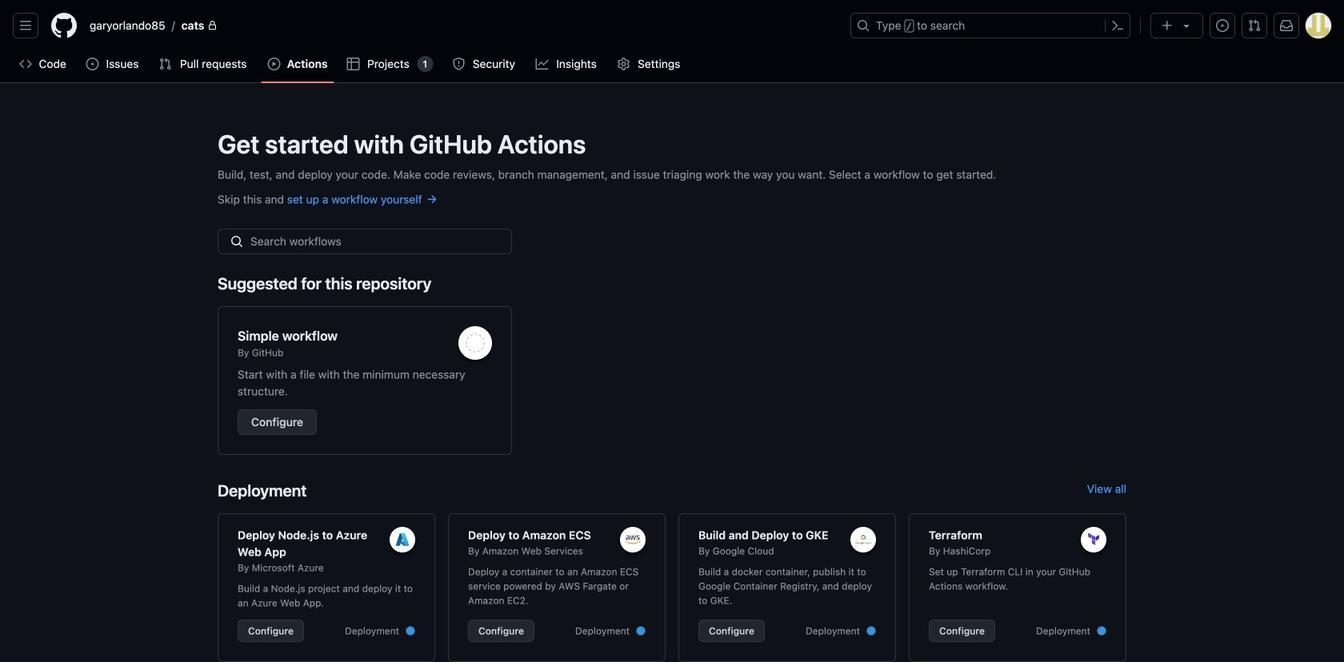 Task type: describe. For each thing, give the bounding box(es) containing it.
table image
[[347, 58, 360, 70]]

deploy node.js to azure web app logo image
[[395, 533, 410, 547]]

command palette image
[[1111, 19, 1124, 32]]

play image
[[268, 58, 281, 70]]

notifications image
[[1280, 19, 1293, 32]]

gear image
[[617, 58, 630, 70]]

shield image
[[452, 58, 465, 70]]

Search workflows text field
[[218, 229, 512, 254]]

issue opened image for git pull request icon
[[1216, 19, 1229, 32]]

issue opened image for git pull request image
[[86, 58, 99, 70]]

homepage image
[[51, 13, 77, 38]]

build and deploy to gke logo image
[[856, 535, 871, 545]]

deploy to amazon ecs logo image
[[625, 536, 641, 545]]



Task type: locate. For each thing, give the bounding box(es) containing it.
terraform logo image
[[1087, 533, 1101, 547]]

list
[[83, 13, 841, 38]]

git pull request image
[[1248, 19, 1261, 32]]

issue opened image
[[1216, 19, 1229, 32], [86, 58, 99, 70]]

0 horizontal spatial issue opened image
[[86, 58, 99, 70]]

issue opened image right code icon
[[86, 58, 99, 70]]

code image
[[19, 58, 32, 70]]

git pull request image
[[159, 58, 172, 70]]

1 horizontal spatial issue opened image
[[1216, 19, 1229, 32]]

1 vertical spatial issue opened image
[[86, 58, 99, 70]]

search image
[[230, 235, 243, 248]]

0 vertical spatial issue opened image
[[1216, 19, 1229, 32]]

simple workflow logo image
[[466, 334, 485, 353]]

lock image
[[208, 21, 217, 30]]

graph image
[[536, 58, 549, 70]]

triangle down image
[[1180, 19, 1193, 32]]

arrow right image
[[425, 193, 438, 206]]

issue opened image left git pull request icon
[[1216, 19, 1229, 32]]

plus image
[[1161, 19, 1174, 32]]



Task type: vqa. For each thing, say whether or not it's contained in the screenshot.
shield image
yes



